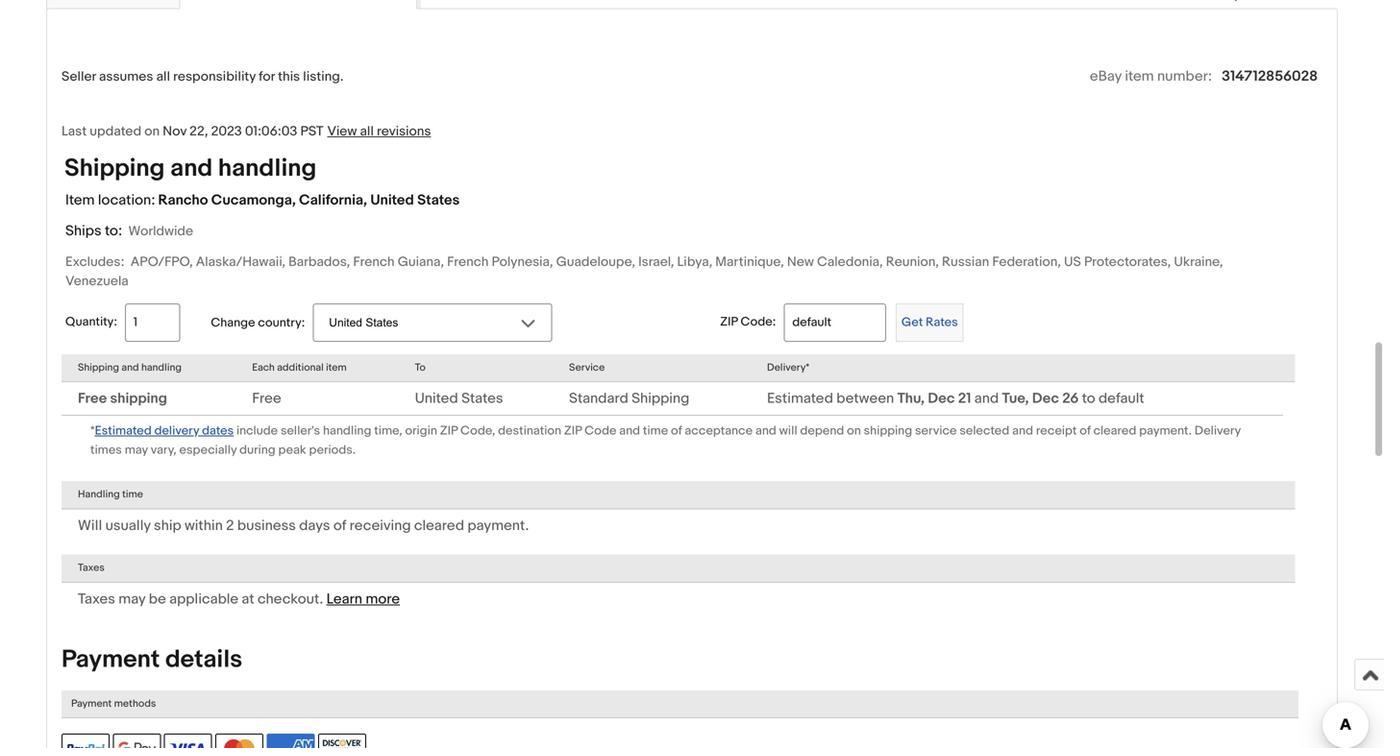Task type: locate. For each thing, give the bounding box(es) containing it.
united right "california,"
[[370, 192, 414, 209]]

2 taxes from the top
[[78, 591, 115, 608]]

time,
[[374, 424, 402, 439]]

and right 21
[[974, 390, 999, 408]]

item
[[1125, 68, 1154, 85], [326, 362, 347, 374]]

1 vertical spatial taxes
[[78, 591, 115, 608]]

1 vertical spatial payment.
[[468, 518, 529, 535]]

new
[[787, 254, 814, 271]]

1 horizontal spatial time
[[643, 424, 668, 439]]

get rates
[[901, 315, 958, 330]]

on right depend
[[847, 424, 861, 439]]

1 horizontal spatial zip
[[564, 424, 582, 439]]

libya,
[[677, 254, 712, 271]]

shipping up include seller's handling time, origin zip code, destination zip code and time of acceptance and will depend on shipping service selected and receipt of cleared payment. delivery times may vary, especially during peak periods.
[[632, 390, 690, 408]]

free for free shipping
[[78, 390, 107, 408]]

2 horizontal spatial handling
[[323, 424, 371, 439]]

taxes for taxes
[[78, 562, 105, 575]]

0 horizontal spatial on
[[144, 123, 160, 140]]

states up 'guiana,' in the left top of the page
[[417, 192, 460, 209]]

1 horizontal spatial dec
[[1032, 390, 1059, 408]]

country:
[[258, 316, 305, 331]]

1 vertical spatial shipping
[[864, 424, 912, 439]]

of
[[671, 424, 682, 439], [1080, 424, 1091, 439], [333, 518, 346, 535]]

destination
[[498, 424, 561, 439]]

1 vertical spatial united
[[415, 390, 458, 408]]

0 vertical spatial shipping and handling
[[64, 154, 317, 184]]

delivery*
[[767, 362, 810, 374]]

21
[[958, 390, 971, 408]]

tue,
[[1002, 390, 1029, 408]]

shipping and handling up free shipping
[[78, 362, 182, 374]]

cleared
[[1094, 424, 1137, 439], [414, 518, 464, 535]]

0 vertical spatial may
[[125, 443, 148, 458]]

states up code,
[[461, 390, 503, 408]]

time up usually at the bottom
[[122, 489, 143, 501]]

israel,
[[638, 254, 674, 271]]

0 horizontal spatial estimated
[[95, 424, 152, 439]]

1 vertical spatial item
[[326, 362, 347, 374]]

1 horizontal spatial payment.
[[1139, 424, 1192, 439]]

each
[[252, 362, 275, 374]]

each additional item
[[252, 362, 347, 374]]

ZIP Code: text field
[[784, 304, 886, 342]]

time
[[643, 424, 668, 439], [122, 489, 143, 501]]

payment up the paypal image
[[71, 698, 112, 711]]

all right "view"
[[360, 123, 374, 140]]

zip
[[720, 315, 738, 330], [440, 424, 458, 439], [564, 424, 582, 439]]

get
[[901, 315, 923, 330]]

listing.
[[303, 69, 344, 85]]

vary,
[[151, 443, 177, 458]]

on left nov at the left
[[144, 123, 160, 140]]

russian
[[942, 254, 989, 271]]

1 vertical spatial time
[[122, 489, 143, 501]]

pst
[[300, 123, 323, 140]]

default
[[1099, 390, 1144, 408]]

acceptance
[[685, 424, 753, 439]]

dec left 21
[[928, 390, 955, 408]]

0 vertical spatial handling
[[218, 154, 317, 184]]

guadeloupe,
[[556, 254, 635, 271]]

may left the be
[[118, 591, 145, 608]]

zip left code:
[[720, 315, 738, 330]]

california,
[[299, 192, 367, 209]]

caledonia,
[[817, 254, 883, 271]]

delivery
[[1195, 424, 1241, 439]]

protectorates,
[[1084, 254, 1171, 271]]

and up rancho
[[170, 154, 213, 184]]

peak
[[278, 443, 306, 458]]

handling time
[[78, 489, 143, 501]]

free down each
[[252, 390, 281, 408]]

shipping up location:
[[64, 154, 165, 184]]

0 vertical spatial states
[[417, 192, 460, 209]]

estimated
[[767, 390, 833, 408], [95, 424, 152, 439]]

0 vertical spatial taxes
[[78, 562, 105, 575]]

times
[[90, 443, 122, 458]]

cleared down default
[[1094, 424, 1137, 439]]

0 horizontal spatial free
[[78, 390, 107, 408]]

on
[[144, 123, 160, 140], [847, 424, 861, 439]]

excludes:
[[65, 254, 124, 271]]

1 horizontal spatial french
[[447, 254, 489, 271]]

cleared inside include seller's handling time, origin zip code, destination zip code and time of acceptance and will depend on shipping service selected and receipt of cleared payment. delivery times may vary, especially during peak periods.
[[1094, 424, 1137, 439]]

0 horizontal spatial states
[[417, 192, 460, 209]]

zip right origin
[[440, 424, 458, 439]]

0 horizontal spatial cleared
[[414, 518, 464, 535]]

may left the vary,
[[125, 443, 148, 458]]

1 horizontal spatial item
[[1125, 68, 1154, 85]]

days
[[299, 518, 330, 535]]

of right days
[[333, 518, 346, 535]]

payment up payment methods
[[62, 645, 160, 675]]

free shipping
[[78, 390, 167, 408]]

0 horizontal spatial united
[[370, 192, 414, 209]]

22,
[[190, 123, 208, 140]]

venezuela
[[65, 274, 129, 290]]

estimated down delivery*
[[767, 390, 833, 408]]

1 vertical spatial payment
[[71, 698, 112, 711]]

and left will
[[756, 424, 776, 439]]

shipping down between
[[864, 424, 912, 439]]

0 vertical spatial payment
[[62, 645, 160, 675]]

dec
[[928, 390, 955, 408], [1032, 390, 1059, 408]]

1 horizontal spatial cleared
[[1094, 424, 1137, 439]]

dec left 26
[[1032, 390, 1059, 408]]

tab up assumes
[[46, 0, 180, 9]]

zip left 'code'
[[564, 424, 582, 439]]

1 horizontal spatial shipping
[[864, 424, 912, 439]]

shipping inside include seller's handling time, origin zip code, destination zip code and time of acceptance and will depend on shipping service selected and receipt of cleared payment. delivery times may vary, especially during peak periods.
[[864, 424, 912, 439]]

united
[[370, 192, 414, 209], [415, 390, 458, 408]]

of right receipt
[[1080, 424, 1091, 439]]

free for free
[[252, 390, 281, 408]]

and down tue,
[[1012, 424, 1033, 439]]

thu,
[[897, 390, 925, 408]]

shipping
[[64, 154, 165, 184], [78, 362, 119, 374], [632, 390, 690, 408]]

shipping
[[110, 390, 167, 408], [864, 424, 912, 439]]

item right ebay
[[1125, 68, 1154, 85]]

2 free from the left
[[252, 390, 281, 408]]

cucamonga,
[[211, 192, 296, 209]]

1 horizontal spatial of
[[671, 424, 682, 439]]

handling down quantity: text box
[[141, 362, 182, 374]]

2 dec from the left
[[1032, 390, 1059, 408]]

shipping and handling
[[64, 154, 317, 184], [78, 362, 182, 374]]

time down standard shipping at the left of the page
[[643, 424, 668, 439]]

ships to: worldwide
[[65, 223, 193, 240]]

all right assumes
[[156, 69, 170, 85]]

1 horizontal spatial states
[[461, 390, 503, 408]]

delivery
[[154, 424, 199, 439]]

handling up the item location: rancho cucamonga, california, united states
[[218, 154, 317, 184]]

1 horizontal spatial on
[[847, 424, 861, 439]]

1 free from the left
[[78, 390, 107, 408]]

ebay
[[1090, 68, 1122, 85]]

quantity:
[[65, 315, 117, 330]]

french left 'guiana,' in the left top of the page
[[353, 254, 395, 271]]

0 vertical spatial payment.
[[1139, 424, 1192, 439]]

0 vertical spatial estimated
[[767, 390, 833, 408]]

checkout.
[[258, 591, 323, 608]]

united down to
[[415, 390, 458, 408]]

french right 'guiana,' in the left top of the page
[[447, 254, 489, 271]]

1 vertical spatial estimated
[[95, 424, 152, 439]]

0 horizontal spatial french
[[353, 254, 395, 271]]

handling
[[218, 154, 317, 184], [141, 362, 182, 374], [323, 424, 371, 439]]

1 vertical spatial shipping and handling
[[78, 362, 182, 374]]

0 horizontal spatial time
[[122, 489, 143, 501]]

tab up this
[[179, 0, 417, 9]]

tab
[[46, 0, 180, 9], [179, 0, 417, 9]]

0 horizontal spatial shipping
[[110, 390, 167, 408]]

free up *
[[78, 390, 107, 408]]

ebay item number: 314712856028
[[1090, 68, 1318, 85]]

to
[[1082, 390, 1095, 408]]

1 vertical spatial all
[[360, 123, 374, 140]]

1 vertical spatial cleared
[[414, 518, 464, 535]]

shipping up free shipping
[[78, 362, 119, 374]]

handling up periods.
[[323, 424, 371, 439]]

tab list
[[46, 0, 1338, 9]]

1 taxes from the top
[[78, 562, 105, 575]]

methods
[[114, 698, 156, 711]]

ship
[[154, 518, 181, 535]]

1 dec from the left
[[928, 390, 955, 408]]

0 vertical spatial united
[[370, 192, 414, 209]]

1 vertical spatial may
[[118, 591, 145, 608]]

0 vertical spatial shipping
[[64, 154, 165, 184]]

rates
[[926, 315, 958, 330]]

1 vertical spatial on
[[847, 424, 861, 439]]

of left acceptance
[[671, 424, 682, 439]]

estimated up times
[[95, 424, 152, 439]]

1 tab from the left
[[46, 0, 180, 9]]

0 vertical spatial cleared
[[1094, 424, 1137, 439]]

cleared right receiving
[[414, 518, 464, 535]]

taxes down will on the left
[[78, 562, 105, 575]]

include
[[236, 424, 278, 439]]

shipping and handling up rancho
[[64, 154, 317, 184]]

taxes left the be
[[78, 591, 115, 608]]

0 vertical spatial item
[[1125, 68, 1154, 85]]

shipping up * estimated delivery dates
[[110, 390, 167, 408]]

payment for payment details
[[62, 645, 160, 675]]

origin
[[405, 424, 437, 439]]

may
[[125, 443, 148, 458], [118, 591, 145, 608]]

to
[[415, 362, 426, 374]]

code:
[[741, 315, 776, 330]]

guiana,
[[398, 254, 444, 271]]

taxes
[[78, 562, 105, 575], [78, 591, 115, 608]]

item right 'additional' at left
[[326, 362, 347, 374]]

0 vertical spatial all
[[156, 69, 170, 85]]

change country:
[[211, 316, 305, 331]]

periods.
[[309, 443, 356, 458]]

1 horizontal spatial all
[[360, 123, 374, 140]]

1 horizontal spatial handling
[[218, 154, 317, 184]]

and up free shipping
[[122, 362, 139, 374]]

alaska/hawaii,
[[196, 254, 285, 271]]

payment for payment methods
[[71, 698, 112, 711]]

1 horizontal spatial free
[[252, 390, 281, 408]]

2 horizontal spatial zip
[[720, 315, 738, 330]]

2023
[[211, 123, 242, 140]]

martinique,
[[715, 254, 784, 271]]

1 vertical spatial handling
[[141, 362, 182, 374]]

2 vertical spatial handling
[[323, 424, 371, 439]]

visa image
[[164, 734, 212, 749]]

rancho
[[158, 192, 208, 209]]

may inside include seller's handling time, origin zip code, destination zip code and time of acceptance and will depend on shipping service selected and receipt of cleared payment. delivery times may vary, especially during peak periods.
[[125, 443, 148, 458]]

0 vertical spatial time
[[643, 424, 668, 439]]

0 horizontal spatial dec
[[928, 390, 955, 408]]



Task type: describe. For each thing, give the bounding box(es) containing it.
between
[[837, 390, 894, 408]]

1 horizontal spatial estimated
[[767, 390, 833, 408]]

item
[[65, 192, 95, 209]]

additional
[[277, 362, 324, 374]]

number:
[[1157, 68, 1212, 85]]

on inside include seller's handling time, origin zip code, destination zip code and time of acceptance and will depend on shipping service selected and receipt of cleared payment. delivery times may vary, especially during peak periods.
[[847, 424, 861, 439]]

0 horizontal spatial all
[[156, 69, 170, 85]]

american express image
[[267, 734, 315, 749]]

us
[[1064, 254, 1081, 271]]

26
[[1062, 390, 1079, 408]]

view all revisions link
[[323, 122, 431, 140]]

1 horizontal spatial united
[[415, 390, 458, 408]]

ships
[[65, 223, 102, 240]]

0 vertical spatial on
[[144, 123, 160, 140]]

especially
[[179, 443, 237, 458]]

master card image
[[215, 734, 263, 749]]

federation,
[[992, 254, 1061, 271]]

discover image
[[318, 734, 366, 749]]

barbados,
[[288, 254, 350, 271]]

taxes for taxes may be applicable at checkout. learn more
[[78, 591, 115, 608]]

selected
[[960, 424, 1010, 439]]

seller
[[62, 69, 96, 85]]

business
[[237, 518, 296, 535]]

time inside include seller's handling time, origin zip code, destination zip code and time of acceptance and will depend on shipping service selected and receipt of cleared payment. delivery times may vary, especially during peak periods.
[[643, 424, 668, 439]]

2 vertical spatial shipping
[[632, 390, 690, 408]]

standard
[[569, 390, 628, 408]]

item location: rancho cucamonga, california, united states
[[65, 192, 460, 209]]

payment. inside include seller's handling time, origin zip code, destination zip code and time of acceptance and will depend on shipping service selected and receipt of cleared payment. delivery times may vary, especially during peak periods.
[[1139, 424, 1192, 439]]

*
[[90, 424, 95, 439]]

estimated between thu, dec 21 and tue, dec 26 to default
[[767, 390, 1144, 408]]

payment methods
[[71, 698, 156, 711]]

0 horizontal spatial zip
[[440, 424, 458, 439]]

payment details
[[62, 645, 242, 675]]

2 french from the left
[[447, 254, 489, 271]]

united states
[[415, 390, 503, 408]]

applicable
[[169, 591, 238, 608]]

1 vertical spatial states
[[461, 390, 503, 408]]

service
[[569, 362, 605, 374]]

estimated delivery dates link
[[95, 422, 234, 439]]

will usually ship within 2 business days of receiving cleared payment.
[[78, 518, 529, 535]]

1 vertical spatial shipping
[[78, 362, 119, 374]]

location:
[[98, 192, 155, 209]]

to:
[[105, 223, 122, 240]]

service
[[915, 424, 957, 439]]

code
[[585, 424, 617, 439]]

google pay image
[[113, 734, 161, 749]]

2 horizontal spatial of
[[1080, 424, 1091, 439]]

0 horizontal spatial payment.
[[468, 518, 529, 535]]

taxes may be applicable at checkout. learn more
[[78, 591, 400, 608]]

updated
[[90, 123, 141, 140]]

handling
[[78, 489, 120, 501]]

be
[[149, 591, 166, 608]]

include seller's handling time, origin zip code, destination zip code and time of acceptance and will depend on shipping service selected and receipt of cleared payment. delivery times may vary, especially during peak periods.
[[90, 424, 1241, 458]]

seller's
[[281, 424, 320, 439]]

ukraine,
[[1174, 254, 1223, 271]]

reunion,
[[886, 254, 939, 271]]

seller assumes all responsibility for this listing.
[[62, 69, 344, 85]]

zip code:
[[720, 315, 776, 330]]

revisions
[[377, 123, 431, 140]]

assumes
[[99, 69, 153, 85]]

get rates button
[[896, 304, 964, 342]]

0 horizontal spatial handling
[[141, 362, 182, 374]]

314712856028
[[1222, 68, 1318, 85]]

standard shipping
[[569, 390, 690, 408]]

0 horizontal spatial of
[[333, 518, 346, 535]]

worldwide
[[128, 224, 193, 240]]

2 tab from the left
[[179, 0, 417, 9]]

nov
[[163, 123, 187, 140]]

polynesia,
[[492, 254, 553, 271]]

and right 'code'
[[619, 424, 640, 439]]

responsibility
[[173, 69, 256, 85]]

will
[[779, 424, 798, 439]]

receiving
[[350, 518, 411, 535]]

apo/fpo, alaska/hawaii, barbados, french guiana, french polynesia, guadeloupe, israel, libya, martinique, new caledonia, reunion, russian federation, us protectorates, ukraine, venezuela
[[65, 254, 1223, 290]]

view
[[327, 123, 357, 140]]

learn more link
[[326, 591, 400, 608]]

01:06:03
[[245, 123, 297, 140]]

* estimated delivery dates
[[90, 424, 234, 439]]

last
[[62, 123, 87, 140]]

apo/fpo,
[[131, 254, 193, 271]]

handling inside include seller's handling time, origin zip code, destination zip code and time of acceptance and will depend on shipping service selected and receipt of cleared payment. delivery times may vary, especially during peak periods.
[[323, 424, 371, 439]]

code,
[[460, 424, 495, 439]]

during
[[239, 443, 276, 458]]

0 horizontal spatial item
[[326, 362, 347, 374]]

for
[[259, 69, 275, 85]]

0 vertical spatial shipping
[[110, 390, 167, 408]]

Quantity: text field
[[125, 304, 180, 342]]

at
[[242, 591, 254, 608]]

last updated on nov 22, 2023 01:06:03 pst view all revisions
[[62, 123, 431, 140]]

details
[[165, 645, 242, 675]]

receipt
[[1036, 424, 1077, 439]]

1 french from the left
[[353, 254, 395, 271]]

paypal image
[[62, 734, 110, 749]]

will
[[78, 518, 102, 535]]



Task type: vqa. For each thing, say whether or not it's contained in the screenshot.
or
no



